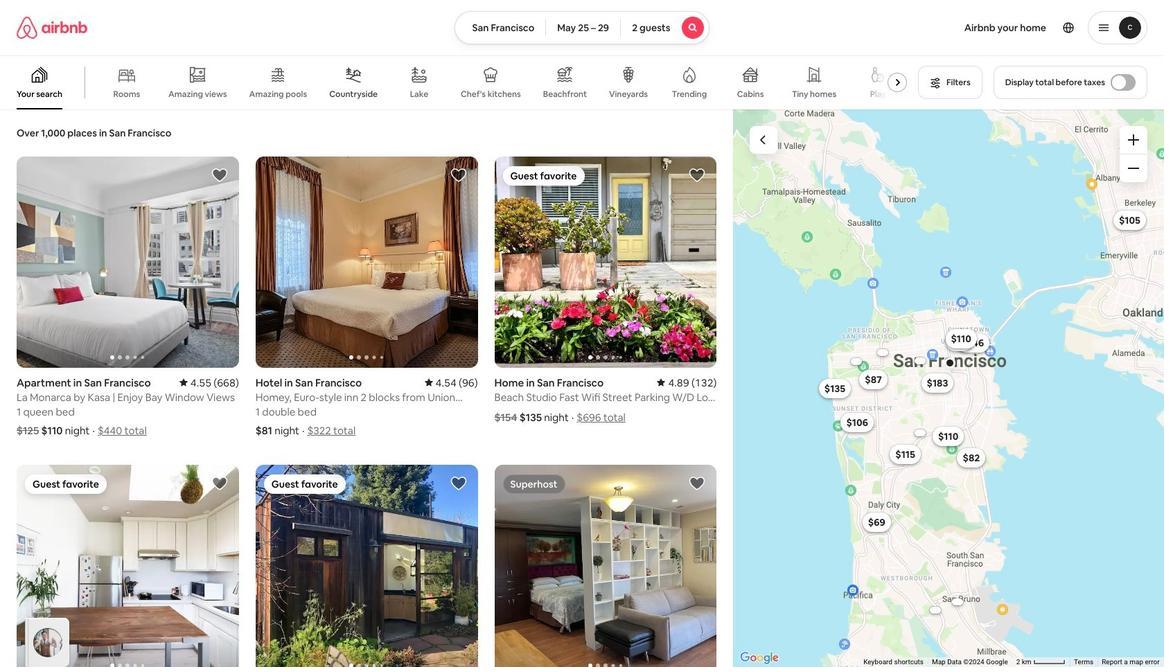 Task type: vqa. For each thing, say whether or not it's contained in the screenshot.
Google image
yes



Task type: locate. For each thing, give the bounding box(es) containing it.
google map
showing 25 stays. region
[[734, 110, 1165, 668]]

None search field
[[455, 11, 710, 44]]

add to wishlist: guesthouse in berkeley image
[[450, 475, 467, 492]]

zoom out image
[[1129, 163, 1140, 174]]

add to wishlist: guest suite in san francisco image
[[689, 475, 706, 492]]

add to wishlist: hotel in san francisco image
[[450, 167, 467, 184]]

the location you searched image
[[946, 357, 957, 368]]

group
[[0, 55, 913, 110], [17, 157, 239, 368], [256, 157, 478, 368], [495, 157, 717, 368], [17, 465, 239, 668], [256, 465, 478, 668], [495, 465, 717, 668]]

add to wishlist: room in san francisco image
[[211, 475, 228, 492]]



Task type: describe. For each thing, give the bounding box(es) containing it.
profile element
[[726, 0, 1148, 55]]

google image
[[737, 650, 783, 668]]

zoom in image
[[1129, 135, 1140, 146]]

add to wishlist: apartment in san francisco image
[[211, 167, 228, 184]]

add to wishlist: home in san francisco image
[[689, 167, 706, 184]]



